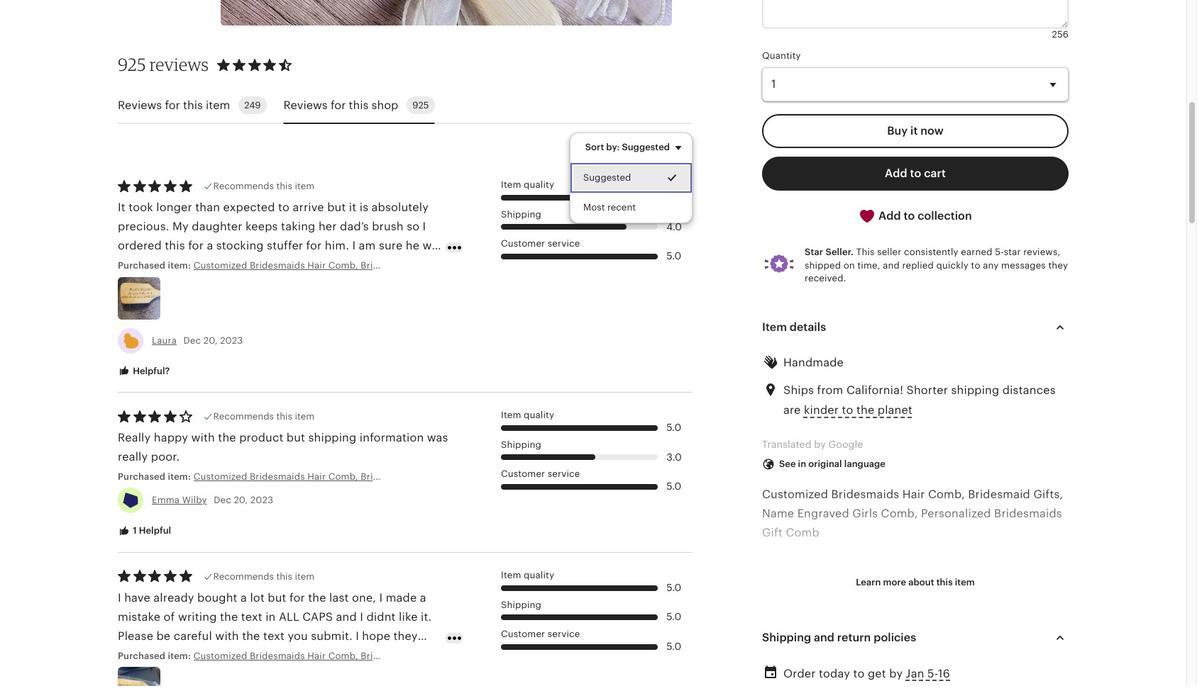 Task type: vqa. For each thing, say whether or not it's contained in the screenshot.
password field
no



Task type: describe. For each thing, give the bounding box(es) containing it.
menu containing suggested
[[570, 133, 693, 224]]

1 horizontal spatial have
[[299, 649, 325, 663]]

gift
[[930, 642, 949, 656]]

quality inside great gift - these high quality comb will make unique and one of a kind gifts for a wedding , anniversary , wedding favors , gift for dad , groomsmen or any occasion that needs personal touch.
[[901, 604, 939, 617]]

1 vertical spatial by
[[889, 668, 903, 681]]

1 vertical spatial text
[[263, 630, 285, 644]]

handmade
[[783, 356, 844, 370]]

but inside really happy with the product but shipping information was really poor.
[[287, 431, 305, 445]]

brush
[[372, 220, 404, 234]]

this up all
[[276, 572, 292, 583]]

helpful
[[139, 526, 171, 537]]

shipping inside "ships from california! shorter shipping distances are"
[[951, 384, 999, 398]]

purchased item: for longer
[[118, 261, 194, 271]]

received.
[[805, 273, 846, 284]]

purchased for i have already bought a lot but for the last one, i made a mistake of writing the text in all caps and i didnt like it. please be careful with the text you submit.  i hope they sent me sample in pic so i could have seen how it looked first.
[[118, 652, 165, 662]]

this inside learn more about this item dropdown button
[[937, 577, 953, 588]]

they inside i have already bought a lot but for the last one, i made a mistake of writing the text in all caps and i didnt like it. please be careful with the text you submit.  i hope they sent me sample in pic so i could have seen how it looked first.
[[394, 630, 418, 644]]

could
[[264, 649, 296, 663]]

was
[[427, 431, 448, 445]]

is
[[360, 201, 368, 214]]

2 customer service from the top
[[501, 469, 580, 480]]

translated
[[762, 439, 812, 450]]

0 vertical spatial by
[[814, 439, 826, 450]]

this left shop
[[349, 98, 369, 112]]

him.
[[325, 239, 349, 253]]

3 5.0 from the top
[[666, 422, 681, 434]]

1 5.0 from the top
[[666, 192, 681, 203]]

information
[[360, 431, 424, 445]]

most recent
[[583, 203, 636, 213]]

a left lot
[[241, 592, 247, 605]]

longer
[[156, 201, 192, 214]]

7 5.0 from the top
[[666, 641, 681, 653]]

1 helpful
[[131, 526, 171, 537]]

sure
[[379, 239, 403, 253]]

item quality for i have already bought a lot but for the last one, i made a mistake of writing the text in all caps and i didnt like it. please be careful with the text you submit.  i hope they sent me sample in pic so i could have seen how it looked first.
[[501, 571, 554, 581]]

customer for it took longer than expected to arrive but it is absolutely precious.  my daughter keeps taking her dad's brush so i ordered this for a stocking stuffer for him.  i am sure he will love it!
[[501, 239, 545, 249]]

shipping for 4.0
[[501, 209, 541, 220]]

will inside great gift - these high quality comb will make unique and one of a kind gifts for a wedding , anniversary , wedding favors , gift for dad , groomsmen or any occasion that needs personal touch.
[[977, 604, 996, 617]]

to left collection
[[904, 209, 915, 223]]

great
[[762, 604, 799, 617]]

planet
[[878, 404, 913, 418]]

laura added a photo of their purchase image
[[118, 277, 160, 320]]

quality for 3.0
[[524, 410, 554, 421]]

am
[[359, 239, 376, 253]]

see in original language
[[779, 459, 886, 470]]

0 vertical spatial dec
[[183, 335, 201, 346]]

with inside i have already bought a lot but for the last one, i made a mistake of writing the text in all caps and i didnt like it. please be careful with the text you submit.  i hope they sent me sample in pic so i could have seen how it looked first.
[[215, 630, 239, 644]]

but inside i have already bought a lot but for the last one, i made a mistake of writing the text in all caps and i didnt like it. please be careful with the text you submit.  i hope they sent me sample in pic so i could have seen how it looked first.
[[268, 592, 286, 605]]

make
[[999, 604, 1028, 617]]

star
[[805, 247, 823, 258]]

but inside it took longer than expected to arrive but it is absolutely precious.  my daughter keeps taking her dad's brush so i ordered this for a stocking stuffer for him.  i am sure he will love it!
[[327, 201, 346, 214]]

customized bridesmaids hair comb, bridesmaid gifts, name engraved girls comb, personalized bridesmaids gift comb
[[762, 488, 1063, 540]]

reviews for reviews for this shop
[[284, 98, 328, 112]]

stuffer
[[267, 239, 303, 253]]

item inside dropdown button
[[762, 321, 787, 334]]

i left could
[[258, 649, 261, 663]]

that
[[853, 662, 875, 675]]

learn
[[856, 577, 881, 588]]

first.
[[118, 669, 143, 682]]

quality for 4.0
[[524, 180, 554, 190]]

gifts
[[902, 623, 927, 637]]

touch.
[[965, 662, 1001, 675]]

return
[[837, 632, 871, 645]]

jan
[[906, 668, 924, 681]]

buy it now
[[887, 124, 944, 137]]

and inside great gift - these high quality comb will make unique and one of a kind gifts for a wedding , anniversary , wedding favors , gift for dad , groomsmen or any occasion that needs personal touch.
[[804, 623, 824, 637]]

add for add to collection
[[879, 209, 901, 223]]

than
[[195, 201, 220, 214]]

her
[[319, 220, 337, 234]]

it
[[118, 201, 125, 214]]

policies
[[874, 632, 916, 645]]

❤ detail ❤
[[762, 565, 821, 579]]

they inside this seller consistently earned 5-star reviews, shipped on time, and replied quickly to any messages they received.
[[1048, 260, 1068, 271]]

for down reviews
[[165, 98, 180, 112]]

sample
[[165, 649, 205, 663]]

pic
[[221, 649, 239, 663]]

, down make
[[1009, 623, 1013, 637]]

, right dad
[[995, 642, 999, 656]]

all
[[279, 611, 299, 624]]

most recent button
[[570, 193, 692, 223]]

this down reviews
[[183, 98, 203, 112]]

0 vertical spatial have
[[124, 592, 150, 605]]

this up really happy with the product but shipping information was really poor.
[[276, 412, 292, 422]]

reviews for reviews for this item
[[118, 98, 162, 112]]

to right kinder
[[842, 404, 853, 418]]

shipping and return policies
[[762, 632, 916, 645]]

item inside dropdown button
[[955, 577, 975, 588]]

buy it now button
[[762, 114, 1069, 148]]

1 vertical spatial 5-
[[927, 668, 938, 681]]

sort
[[585, 142, 604, 153]]

1
[[133, 526, 137, 537]]

order today to get by jan 5-16
[[783, 668, 950, 681]]

1 helpful button
[[107, 519, 182, 545]]

1 horizontal spatial 2023
[[250, 496, 273, 506]]

gift
[[802, 604, 827, 617]]

reviews for this item
[[118, 98, 230, 112]]

seen
[[328, 649, 354, 663]]

the down lot
[[242, 630, 260, 644]]

shipping for 5.0
[[501, 600, 541, 611]]

for inside i have already bought a lot but for the last one, i made a mistake of writing the text in all caps and i didnt like it. please be careful with the text you submit.  i hope they sent me sample in pic so i could have seen how it looked first.
[[290, 592, 305, 605]]

now
[[921, 124, 944, 137]]

emma wilby link
[[152, 496, 207, 506]]

925 for 925 reviews
[[118, 54, 146, 75]]

jan 5-16 button
[[906, 664, 950, 685]]

0 horizontal spatial wedding
[[836, 642, 884, 656]]

i down absolutely
[[423, 220, 426, 234]]

product
[[239, 431, 283, 445]]

2 recommends this item from the top
[[213, 412, 315, 422]]

the inside really happy with the product but shipping information was really poor.
[[218, 431, 236, 445]]

0 vertical spatial bridesmaids
[[831, 488, 899, 502]]

like
[[399, 611, 418, 624]]

2 customer from the top
[[501, 469, 545, 480]]

daughter
[[192, 220, 242, 234]]

with inside really happy with the product but shipping information was really poor.
[[191, 431, 215, 445]]

shipping and return policies button
[[749, 622, 1081, 656]]

recent
[[607, 203, 636, 213]]

customized
[[762, 488, 828, 502]]

this up taking
[[276, 181, 292, 192]]

item for 4.0
[[501, 180, 521, 190]]

0 horizontal spatial 20,
[[203, 335, 218, 346]]

to left cart
[[910, 167, 921, 180]]

most
[[583, 203, 605, 213]]

-
[[831, 604, 835, 617]]

shipping inside really happy with the product but shipping information was really poor.
[[308, 431, 357, 445]]

service for i have already bought a lot but for the last one, i made a mistake of writing the text in all caps and i didnt like it. please be careful with the text you submit.  i hope they sent me sample in pic so i could have seen how it looked first.
[[548, 630, 580, 640]]

kinder to the planet
[[804, 404, 913, 418]]

it.
[[421, 611, 432, 624]]

bought
[[197, 592, 237, 605]]

1 horizontal spatial in
[[266, 611, 276, 624]]

messages
[[1001, 260, 1046, 271]]

add to cart button
[[762, 157, 1069, 191]]

a left kind on the right bottom of page
[[866, 623, 872, 637]]

item for 3.0
[[501, 410, 521, 421]]

on
[[844, 260, 855, 271]]

quantity
[[762, 51, 801, 61]]

one
[[827, 623, 848, 637]]

you
[[288, 630, 308, 644]]

keeps
[[246, 220, 278, 234]]

shipped
[[805, 260, 841, 271]]

seller
[[877, 247, 902, 258]]

it inside i have already bought a lot but for the last one, i made a mistake of writing the text in all caps and i didnt like it. please be careful with the text you submit.  i hope they sent me sample in pic so i could have seen how it looked first.
[[384, 649, 391, 663]]

1 vertical spatial 20,
[[234, 496, 248, 506]]

and inside dropdown button
[[814, 632, 835, 645]]

precious.
[[118, 220, 169, 234]]

expected
[[223, 201, 275, 214]]

please
[[118, 630, 153, 644]]

emma wilby dec 20, 2023
[[152, 496, 273, 506]]

laura
[[152, 335, 177, 346]]

bridesmaid
[[968, 488, 1030, 502]]

a inside it took longer than expected to arrive but it is absolutely precious.  my daughter keeps taking her dad's brush so i ordered this for a stocking stuffer for him.  i am sure he will love it!
[[207, 239, 213, 253]]

reviews for this shop
[[284, 98, 398, 112]]

personal
[[914, 662, 962, 675]]

the up caps
[[308, 592, 326, 605]]

for left him. on the left
[[306, 239, 322, 253]]

1 horizontal spatial comb,
[[928, 488, 965, 502]]



Task type: locate. For each thing, give the bounding box(es) containing it.
customer for i have already bought a lot but for the last one, i made a mistake of writing the text in all caps and i didnt like it. please be careful with the text you submit.  i hope they sent me sample in pic so i could have seen how it looked first.
[[501, 630, 545, 640]]

1 horizontal spatial ❤
[[811, 565, 821, 579]]

item quality
[[501, 180, 554, 190], [501, 410, 554, 421], [501, 571, 554, 581]]

suggested inside button
[[583, 173, 631, 183]]

wedding up that
[[836, 642, 884, 656]]

laura dec 20, 2023
[[152, 335, 243, 346]]

, up occasion
[[829, 642, 833, 656]]

2 ❤ from the left
[[811, 565, 821, 579]]

with right the happy
[[191, 431, 215, 445]]

item: up emma wilby link
[[168, 472, 191, 483]]

1 recommends this item from the top
[[213, 181, 315, 192]]

1 vertical spatial service
[[548, 469, 580, 480]]

1 vertical spatial have
[[299, 649, 325, 663]]

5 5.0 from the top
[[666, 582, 681, 594]]

any right 'or'
[[777, 662, 796, 675]]

for left shop
[[331, 98, 346, 112]]

unique
[[762, 623, 800, 637]]

for right gift
[[952, 642, 968, 656]]

item
[[501, 180, 521, 190], [762, 321, 787, 334], [501, 410, 521, 421], [501, 571, 521, 581]]

0 vertical spatial shipping
[[951, 384, 999, 398]]

to inside it took longer than expected to arrive but it is absolutely precious.  my daughter keeps taking her dad's brush so i ordered this for a stocking stuffer for him.  i am sure he will love it!
[[278, 201, 290, 214]]

5- right earned
[[995, 247, 1004, 258]]

recommends this item up expected
[[213, 181, 315, 192]]

❤ right 'detail'
[[811, 565, 821, 579]]

1 horizontal spatial it
[[384, 649, 391, 663]]

recommends this item up product
[[213, 412, 315, 422]]

reviews down 925 reviews
[[118, 98, 162, 112]]

0 vertical spatial customer
[[501, 239, 545, 249]]

2 vertical spatial customer
[[501, 630, 545, 640]]

0 vertical spatial in
[[798, 459, 806, 470]]

shorter
[[907, 384, 948, 398]]

absolutely
[[372, 201, 429, 214]]

dec right wilby
[[214, 496, 231, 506]]

but right lot
[[268, 592, 286, 605]]

recommends up expected
[[213, 181, 274, 192]]

0 horizontal spatial so
[[242, 649, 255, 663]]

with
[[191, 431, 215, 445], [215, 630, 239, 644]]

will right he
[[423, 239, 441, 253]]

0 horizontal spatial shipping
[[308, 431, 357, 445]]

consistently
[[904, 247, 959, 258]]

0 vertical spatial comb,
[[928, 488, 965, 502]]

0 horizontal spatial text
[[241, 611, 262, 624]]

i left didnt
[[360, 611, 363, 624]]

shipping left 'information' on the left of the page
[[308, 431, 357, 445]]

but right product
[[287, 431, 305, 445]]

a down comb
[[949, 623, 955, 637]]

20, right wilby
[[234, 496, 248, 506]]

it left is
[[349, 201, 356, 214]]

3 customer service from the top
[[501, 630, 580, 640]]

0 vertical spatial 5-
[[995, 247, 1004, 258]]

customer service for i have already bought a lot but for the last one, i made a mistake of writing the text in all caps and i didnt like it. please be careful with the text you submit.  i hope they sent me sample in pic so i could have seen how it looked first.
[[501, 630, 580, 640]]

1 item: from the top
[[168, 261, 191, 271]]

and down seller
[[883, 260, 900, 271]]

anniversary
[[762, 642, 826, 656]]

it inside it took longer than expected to arrive but it is absolutely precious.  my daughter keeps taking her dad's brush so i ordered this for a stocking stuffer for him.  i am sure he will love it!
[[349, 201, 356, 214]]

3 service from the top
[[548, 630, 580, 640]]

2023 right laura link
[[220, 335, 243, 346]]

1 customer service from the top
[[501, 239, 580, 249]]

text up could
[[263, 630, 285, 644]]

my
[[172, 220, 189, 234]]

item for 5.0
[[501, 571, 521, 581]]

purchased down really
[[118, 472, 165, 483]]

ships from california! shorter shipping distances are
[[783, 384, 1056, 418]]

1 vertical spatial 2023
[[250, 496, 273, 506]]

the inside button
[[856, 404, 875, 418]]

0 horizontal spatial will
[[423, 239, 441, 253]]

of
[[164, 611, 175, 624], [851, 623, 863, 637]]

1 horizontal spatial bridesmaids
[[994, 507, 1062, 521]]

translated by google
[[762, 439, 863, 450]]

0 vertical spatial it
[[911, 124, 918, 137]]

recommends
[[213, 181, 274, 192], [213, 412, 274, 422], [213, 572, 274, 583]]

2023 down really happy with the product but shipping information was really poor.
[[250, 496, 273, 506]]

in
[[798, 459, 806, 470], [266, 611, 276, 624], [208, 649, 218, 663]]

0 vertical spatial recommends
[[213, 181, 274, 192]]

0 horizontal spatial have
[[124, 592, 150, 605]]

purchased item: down be
[[118, 652, 194, 662]]

, left gift
[[924, 642, 927, 656]]

add for add to cart
[[885, 167, 907, 180]]

2 vertical spatial item quality
[[501, 571, 554, 581]]

really happy with the product but shipping information was really poor.
[[118, 431, 448, 464]]

engraved
[[797, 507, 849, 521]]

see in original language link
[[752, 452, 896, 478]]

a up it. at the bottom
[[420, 592, 426, 605]]

0 vertical spatial they
[[1048, 260, 1068, 271]]

1 vertical spatial recommends this item
[[213, 412, 315, 422]]

so up he
[[407, 220, 420, 234]]

wilby
[[182, 496, 207, 506]]

2 reviews from the left
[[284, 98, 328, 112]]

lot
[[250, 592, 265, 605]]

by right get
[[889, 668, 903, 681]]

ships
[[783, 384, 814, 398]]

0 vertical spatial purchased
[[118, 261, 165, 271]]

recommends for a
[[213, 572, 274, 583]]

this down "my"
[[165, 239, 185, 253]]

they down like
[[394, 630, 418, 644]]

so inside i have already bought a lot but for the last one, i made a mistake of writing the text in all caps and i didnt like it. please be careful with the text you submit.  i hope they sent me sample in pic so i could have seen how it looked first.
[[242, 649, 255, 663]]

Add your personalization text field
[[762, 0, 1069, 29]]

1 horizontal spatial so
[[407, 220, 420, 234]]

1 vertical spatial dec
[[214, 496, 231, 506]]

item up caps
[[295, 572, 315, 583]]

2 horizontal spatial it
[[911, 124, 918, 137]]

in right see
[[798, 459, 806, 470]]

0 vertical spatial 925
[[118, 54, 146, 75]]

so inside it took longer than expected to arrive but it is absolutely precious.  my daughter keeps taking her dad's brush so i ordered this for a stocking stuffer for him.  i am sure he will love it!
[[407, 220, 420, 234]]

have up mistake
[[124, 592, 150, 605]]

tab list containing reviews for this item
[[118, 88, 693, 124]]

groomsmen
[[1002, 642, 1068, 656]]

this inside it took longer than expected to arrive but it is absolutely precious.  my daughter keeps taking her dad's brush so i ordered this for a stocking stuffer for him.  i am sure he will love it!
[[165, 239, 185, 253]]

1 service from the top
[[548, 239, 580, 249]]

1 vertical spatial customer
[[501, 469, 545, 480]]

item:
[[168, 261, 191, 271], [168, 472, 191, 483], [168, 652, 191, 662]]

3 recommends this item from the top
[[213, 572, 315, 583]]

0 horizontal spatial reviews
[[118, 98, 162, 112]]

0 vertical spatial text
[[241, 611, 262, 624]]

0 vertical spatial item:
[[168, 261, 191, 271]]

and inside this seller consistently earned 5-star reviews, shipped on time, and replied quickly to any messages they received.
[[883, 260, 900, 271]]

2 vertical spatial it
[[384, 649, 391, 663]]

love
[[118, 259, 141, 272]]

i left am
[[352, 239, 356, 253]]

0 horizontal spatial ❤
[[762, 565, 773, 579]]

1 horizontal spatial with
[[215, 630, 239, 644]]

1 vertical spatial item:
[[168, 472, 191, 483]]

to down earned
[[971, 260, 980, 271]]

purchased down please
[[118, 652, 165, 662]]

of down already
[[164, 611, 175, 624]]

mistake
[[118, 611, 161, 624]]

a down daughter at the left of page
[[207, 239, 213, 253]]

1 horizontal spatial by
[[889, 668, 903, 681]]

2 vertical spatial purchased item:
[[118, 652, 194, 662]]

ordered
[[118, 239, 162, 253]]

these
[[838, 604, 871, 617]]

2 vertical spatial customer service
[[501, 630, 580, 640]]

the down california!
[[856, 404, 875, 418]]

1 vertical spatial they
[[394, 630, 418, 644]]

add to collection
[[876, 209, 972, 223]]

item up arrive
[[295, 181, 315, 192]]

1 vertical spatial will
[[977, 604, 996, 617]]

the left product
[[218, 431, 236, 445]]

1 horizontal spatial wedding
[[958, 623, 1006, 637]]

add to cart
[[885, 167, 946, 180]]

occasion
[[800, 662, 849, 675]]

❤
[[762, 565, 773, 579], [811, 565, 821, 579]]

0 horizontal spatial 5-
[[927, 668, 938, 681]]

1 vertical spatial with
[[215, 630, 239, 644]]

16
[[938, 668, 950, 681]]

shipping for 3.0
[[501, 440, 541, 450]]

1 vertical spatial so
[[242, 649, 255, 663]]

text
[[241, 611, 262, 624], [263, 630, 285, 644]]

3 purchased from the top
[[118, 652, 165, 662]]

recommends for expected
[[213, 181, 274, 192]]

1 vertical spatial recommends
[[213, 412, 274, 422]]

purchased item: for already
[[118, 652, 194, 662]]

bridesmaids
[[831, 488, 899, 502], [994, 507, 1062, 521]]

will left make
[[977, 604, 996, 617]]

0 vertical spatial customer service
[[501, 239, 580, 249]]

recommends this item for lot
[[213, 572, 315, 583]]

0 horizontal spatial they
[[394, 630, 418, 644]]

reviews right 249
[[284, 98, 328, 112]]

menu
[[570, 133, 693, 224]]

925 for 925
[[413, 100, 429, 111]]

of inside great gift - these high quality comb will make unique and one of a kind gifts for a wedding , anniversary , wedding favors , gift for dad , groomsmen or any occasion that needs personal touch.
[[851, 623, 863, 637]]

1 vertical spatial item quality
[[501, 410, 554, 421]]

1 vertical spatial add
[[879, 209, 901, 223]]

and inside i have already bought a lot but for the last one, i made a mistake of writing the text in all caps and i didnt like it. please be careful with the text you submit.  i hope they sent me sample in pic so i could have seen how it looked first.
[[336, 611, 357, 624]]

2 5.0 from the top
[[666, 251, 681, 262]]

purchased for it took longer than expected to arrive but it is absolutely precious.  my daughter keeps taking her dad's brush so i ordered this for a stocking stuffer for him.  i am sure he will love it!
[[118, 261, 165, 271]]

laura link
[[152, 335, 177, 346]]

item: for longer
[[168, 261, 191, 271]]

i left hope
[[356, 630, 359, 644]]

2 service from the top
[[548, 469, 580, 480]]

1 recommends from the top
[[213, 181, 274, 192]]

add to collection button
[[762, 199, 1069, 234]]

256
[[1052, 29, 1069, 40]]

last
[[329, 592, 349, 605]]

customer
[[501, 239, 545, 249], [501, 469, 545, 480], [501, 630, 545, 640]]

language
[[844, 459, 886, 470]]

dec
[[183, 335, 201, 346], [214, 496, 231, 506]]

add up seller
[[879, 209, 901, 223]]

suggested up the most recent
[[583, 173, 631, 183]]

1 vertical spatial wedding
[[836, 642, 884, 656]]

20,
[[203, 335, 218, 346], [234, 496, 248, 506]]

i right one,
[[379, 592, 383, 605]]

by up "original"
[[814, 439, 826, 450]]

get
[[868, 668, 886, 681]]

submit.
[[311, 630, 353, 644]]

2 vertical spatial purchased
[[118, 652, 165, 662]]

are
[[783, 404, 801, 418]]

1 vertical spatial in
[[266, 611, 276, 624]]

0 vertical spatial 20,
[[203, 335, 218, 346]]

made
[[386, 592, 417, 605]]

5- inside this seller consistently earned 5-star reviews, shipped on time, and replied quickly to any messages they received.
[[995, 247, 1004, 258]]

20, right laura link
[[203, 335, 218, 346]]

for down "my"
[[188, 239, 204, 253]]

2 purchased from the top
[[118, 472, 165, 483]]

0 horizontal spatial of
[[164, 611, 175, 624]]

reviews
[[118, 98, 162, 112], [284, 98, 328, 112]]

1 vertical spatial but
[[287, 431, 305, 445]]

2 vertical spatial service
[[548, 630, 580, 640]]

purchased down ordered
[[118, 261, 165, 271]]

3 item quality from the top
[[501, 571, 554, 581]]

helpful?
[[131, 366, 170, 377]]

2 recommends from the top
[[213, 412, 274, 422]]

2 item: from the top
[[168, 472, 191, 483]]

wedding
[[958, 623, 1006, 637], [836, 642, 884, 656]]

in left pic
[[208, 649, 218, 663]]

item up comb
[[955, 577, 975, 588]]

it inside button
[[911, 124, 918, 137]]

0 vertical spatial recommends this item
[[213, 181, 315, 192]]

1 horizontal spatial dec
[[214, 496, 231, 506]]

1 purchased from the top
[[118, 261, 165, 271]]

in inside 'link'
[[798, 459, 806, 470]]

1 vertical spatial 925
[[413, 100, 429, 111]]

0 vertical spatial wedding
[[958, 623, 1006, 637]]

purchased item: down ordered
[[118, 261, 194, 271]]

service for it took longer than expected to arrive but it is absolutely precious.  my daughter keeps taking her dad's brush so i ordered this for a stocking stuffer for him.  i am sure he will love it!
[[548, 239, 580, 249]]

this
[[183, 98, 203, 112], [349, 98, 369, 112], [276, 181, 292, 192], [165, 239, 185, 253], [276, 412, 292, 422], [276, 572, 292, 583], [937, 577, 953, 588]]

quality for 5.0
[[524, 571, 554, 581]]

see
[[779, 459, 796, 470]]

any inside great gift - these high quality comb will make unique and one of a kind gifts for a wedding , anniversary , wedding favors , gift for dad , groomsmen or any occasion that needs personal touch.
[[777, 662, 796, 675]]

0 vertical spatial any
[[983, 260, 999, 271]]

0 horizontal spatial any
[[777, 662, 796, 675]]

i up mistake
[[118, 592, 121, 605]]

add inside add to collection button
[[879, 209, 901, 223]]

item for 3.0
[[295, 412, 315, 422]]

0 horizontal spatial 2023
[[220, 335, 243, 346]]

suggested inside popup button
[[622, 142, 670, 153]]

1 vertical spatial purchased item:
[[118, 472, 194, 483]]

customer service for it took longer than expected to arrive but it is absolutely precious.  my daughter keeps taking her dad's brush so i ordered this for a stocking stuffer for him.  i am sure he will love it!
[[501, 239, 580, 249]]

by
[[814, 439, 826, 450], [889, 668, 903, 681]]

add left cart
[[885, 167, 907, 180]]

item for 4.0
[[295, 181, 315, 192]]

really
[[118, 431, 151, 445]]

3 recommends from the top
[[213, 572, 274, 583]]

in left all
[[266, 611, 276, 624]]

1 customer from the top
[[501, 239, 545, 249]]

learn more about this item
[[856, 577, 975, 588]]

0 horizontal spatial by
[[814, 439, 826, 450]]

favors
[[887, 642, 921, 656]]

1 reviews from the left
[[118, 98, 162, 112]]

2 purchased item: from the top
[[118, 472, 194, 483]]

girls
[[852, 507, 878, 521]]

3 customer from the top
[[501, 630, 545, 640]]

shipping right shorter
[[951, 384, 999, 398]]

item: down careful
[[168, 652, 191, 662]]

2 vertical spatial but
[[268, 592, 286, 605]]

1 horizontal spatial they
[[1048, 260, 1068, 271]]

of inside i have already bought a lot but for the last one, i made a mistake of writing the text in all caps and i didnt like it. please be careful with the text you submit.  i hope they sent me sample in pic so i could have seen how it looked first.
[[164, 611, 175, 624]]

recommends this item for to
[[213, 181, 315, 192]]

any inside this seller consistently earned 5-star reviews, shipped on time, and replied quickly to any messages they received.
[[983, 260, 999, 271]]

shipping inside dropdown button
[[762, 632, 811, 645]]

comb, up personalized
[[928, 488, 965, 502]]

purchased item: down poor.
[[118, 472, 194, 483]]

1 vertical spatial comb,
[[881, 507, 918, 521]]

quickly
[[936, 260, 969, 271]]

add inside add to cart button
[[885, 167, 907, 180]]

seller.
[[826, 247, 854, 258]]

to left get
[[853, 668, 865, 681]]

collection
[[918, 209, 972, 223]]

suggested right by:
[[622, 142, 670, 153]]

it right "how"
[[384, 649, 391, 663]]

0 vertical spatial will
[[423, 239, 441, 253]]

arrive
[[293, 201, 324, 214]]

but
[[327, 201, 346, 214], [287, 431, 305, 445], [268, 592, 286, 605]]

for up gift
[[930, 623, 945, 637]]

will
[[423, 239, 441, 253], [977, 604, 996, 617]]

item quality for it took longer than expected to arrive but it is absolutely precious.  my daughter keeps taking her dad's brush so i ordered this for a stocking stuffer for him.  i am sure he will love it!
[[501, 180, 554, 190]]

order
[[783, 668, 816, 681]]

0 horizontal spatial bridesmaids
[[831, 488, 899, 502]]

1 vertical spatial customer service
[[501, 469, 580, 480]]

they down "reviews,"
[[1048, 260, 1068, 271]]

1 item quality from the top
[[501, 180, 554, 190]]

gift
[[762, 527, 783, 540]]

5.0
[[666, 192, 681, 203], [666, 251, 681, 262], [666, 422, 681, 434], [666, 481, 681, 493], [666, 582, 681, 594], [666, 612, 681, 623], [666, 641, 681, 653]]

2 vertical spatial recommends
[[213, 572, 274, 583]]

item for 5.0
[[295, 572, 315, 583]]

0 vertical spatial service
[[548, 239, 580, 249]]

1 horizontal spatial will
[[977, 604, 996, 617]]

2 vertical spatial item:
[[168, 652, 191, 662]]

0 horizontal spatial 925
[[118, 54, 146, 75]]

4 5.0 from the top
[[666, 481, 681, 493]]

1 ❤ from the left
[[762, 565, 773, 579]]

0 horizontal spatial comb,
[[881, 507, 918, 521]]

to inside this seller consistently earned 5-star reviews, shipped on time, and replied quickly to any messages they received.
[[971, 260, 980, 271]]

recommends this item up lot
[[213, 572, 315, 583]]

they
[[1048, 260, 1068, 271], [394, 630, 418, 644]]

distances
[[1003, 384, 1056, 398]]

0 horizontal spatial it
[[349, 201, 356, 214]]

item inside tab list
[[206, 98, 230, 112]]

1 horizontal spatial reviews
[[284, 98, 328, 112]]

this seller consistently earned 5-star reviews, shipped on time, and replied quickly to any messages they received.
[[805, 247, 1068, 284]]

buy
[[887, 124, 908, 137]]

for up all
[[290, 592, 305, 605]]

and down - on the right bottom
[[814, 632, 835, 645]]

to up taking
[[278, 201, 290, 214]]

1 horizontal spatial 925
[[413, 100, 429, 111]]

text down lot
[[241, 611, 262, 624]]

reviews,
[[1024, 247, 1060, 258]]

0 horizontal spatial in
[[208, 649, 218, 663]]

3 purchased item: from the top
[[118, 652, 194, 662]]

wedding up dad
[[958, 623, 1006, 637]]

0 vertical spatial 2023
[[220, 335, 243, 346]]

bridesmaids down 'gifts,'
[[994, 507, 1062, 521]]

0 vertical spatial item quality
[[501, 180, 554, 190]]

this
[[856, 247, 875, 258]]

2 item quality from the top
[[501, 410, 554, 421]]

i have already bought a lot but for the last one, i made a mistake of writing the text in all caps and i didnt like it. please be careful with the text you submit.  i hope they sent me sample in pic so i could have seen how it looked first.
[[118, 592, 432, 682]]

have down you
[[299, 649, 325, 663]]

0 vertical spatial but
[[327, 201, 346, 214]]

dec right laura
[[183, 335, 201, 346]]

didnt
[[366, 611, 396, 624]]

shipping
[[951, 384, 999, 398], [308, 431, 357, 445]]

1 purchased item: from the top
[[118, 261, 194, 271]]

sort by: suggested button
[[575, 133, 698, 163]]

so right pic
[[242, 649, 255, 663]]

3 item: from the top
[[168, 652, 191, 662]]

the down bought
[[220, 611, 238, 624]]

comb, down hair
[[881, 507, 918, 521]]

0 vertical spatial with
[[191, 431, 215, 445]]

tab list
[[118, 88, 693, 124]]

2 vertical spatial recommends this item
[[213, 572, 315, 583]]

1 horizontal spatial shipping
[[951, 384, 999, 398]]

or
[[762, 662, 774, 675]]

item: for already
[[168, 652, 191, 662]]

1 horizontal spatial 20,
[[234, 496, 248, 506]]

one,
[[352, 592, 376, 605]]

6 5.0 from the top
[[666, 612, 681, 623]]

but up the her
[[327, 201, 346, 214]]

will inside it took longer than expected to arrive but it is absolutely precious.  my daughter keeps taking her dad's brush so i ordered this for a stocking stuffer for him.  i am sure he will love it!
[[423, 239, 441, 253]]

0 vertical spatial add
[[885, 167, 907, 180]]



